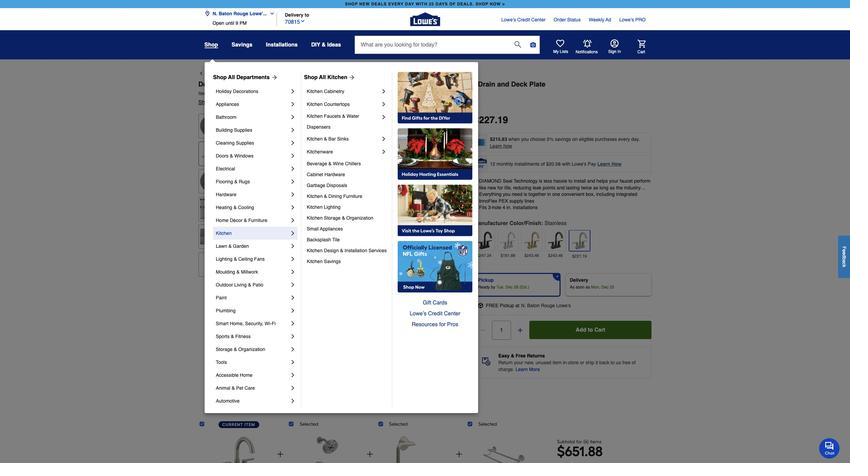 Task type: locate. For each thing, give the bounding box(es) containing it.
0 vertical spatial you
[[522, 137, 529, 142]]

1 horizontal spatial rouge
[[541, 303, 555, 308]]

& left "cooling"
[[234, 205, 237, 210]]

dec left 26
[[506, 285, 513, 290]]

kitchen & dining furniture
[[307, 194, 363, 199]]

1 horizontal spatial is
[[539, 178, 543, 184]]

e up b
[[842, 252, 848, 255]]

0 horizontal spatial with
[[463, 81, 477, 88]]

2 horizontal spatial for
[[577, 439, 583, 445]]

0 horizontal spatial shop
[[213, 74, 227, 81]]

faucets up '2-'
[[312, 71, 332, 77]]

savings
[[232, 42, 253, 48], [324, 259, 341, 264]]

you right when
[[522, 137, 529, 142]]

Search Query text field
[[355, 36, 510, 54]]

1 vertical spatial delivery
[[570, 278, 589, 283]]

lists
[[560, 49, 569, 54]]

charge.
[[499, 367, 515, 372]]

chevron right image
[[290, 88, 297, 95], [290, 101, 297, 108], [381, 101, 388, 108], [290, 127, 297, 133], [381, 136, 388, 142], [290, 140, 297, 146], [381, 148, 388, 155], [290, 153, 297, 159], [290, 178, 297, 185], [290, 191, 297, 198], [290, 217, 297, 224], [290, 230, 297, 237], [290, 307, 297, 314], [290, 320, 297, 327], [290, 346, 297, 353], [290, 385, 297, 392]]

0 vertical spatial of
[[541, 161, 545, 167]]

0 vertical spatial for
[[498, 185, 504, 190]]

learn down $215.83
[[490, 143, 503, 149]]

stainless up 2559-
[[241, 81, 271, 88]]

chevron right image for electrical
[[290, 165, 297, 172]]

title image left décor
[[200, 199, 221, 220]]

0 horizontal spatial and
[[498, 81, 510, 88]]

26
[[514, 285, 519, 290]]

delta up item
[[199, 81, 215, 88]]

rouge right at
[[541, 303, 555, 308]]

1 vertical spatial pickup
[[500, 303, 515, 308]]

f
[[842, 246, 848, 249]]

credit up search image
[[518, 17, 531, 22]]

as inside the "delivery as soon as mon, dec 25"
[[586, 285, 591, 290]]

kitchen for kitchen storage & organization
[[307, 215, 323, 221]]

home up care
[[240, 373, 253, 378]]

camera image
[[530, 41, 537, 48]]

1 horizontal spatial baton
[[528, 303, 540, 308]]

1 vertical spatial rouge
[[541, 303, 555, 308]]

supplies up cleaning supplies
[[234, 127, 253, 133]]

animal & pet care
[[216, 386, 255, 391]]

shop left '2-'
[[304, 74, 318, 81]]

1 vertical spatial home
[[240, 373, 253, 378]]

drain
[[478, 81, 496, 88]]

furniture for home décor & furniture
[[249, 218, 268, 223]]

3 selected from the left
[[479, 422, 497, 427]]

all for departments
[[228, 74, 235, 81]]

1 vertical spatial bathroom link
[[216, 111, 290, 124]]

option group
[[471, 271, 655, 299]]

credit down gift cards 'link'
[[428, 311, 443, 317]]

4 inside everything you need is together in one convenient box, including integrated innoflex pex supply lines fits 3-hole 4 in. installations
[[503, 205, 506, 210]]

to for delivery
[[305, 12, 309, 17]]

plus image for current item
[[277, 450, 285, 459]]

1 horizontal spatial all
[[319, 74, 326, 81]]

1 vertical spatial for
[[440, 322, 446, 328]]

2 $243.46 from the left
[[549, 253, 563, 258]]

1 vertical spatial title image
[[200, 199, 221, 220]]

life,
[[505, 185, 512, 190]]

& left water
[[342, 113, 346, 119]]

chrome image
[[500, 232, 517, 249]]

and up twice
[[588, 178, 596, 184]]

1 horizontal spatial storage
[[324, 215, 341, 221]]

1 horizontal spatial of
[[632, 360, 636, 365]]

0 horizontal spatial dec
[[506, 285, 513, 290]]

together
[[406, 393, 448, 403]]

kitchen for kitchen & bar sinks
[[307, 136, 323, 142]]

to inside diamond seal technology is less hassle to install and helps your faucet perform like new for life, reducing leak points and lasting twice as long as the industry standard
[[569, 178, 573, 184]]

$243.46 down champagne bronze image
[[525, 253, 540, 258]]

my
[[554, 49, 559, 54]]

chevron right image for bathroom
[[290, 114, 297, 121]]

1 vertical spatial hardware
[[216, 192, 237, 197]]

is inside everything you need is together in one convenient box, including integrated innoflex pex supply lines fits 3-hole 4 in. installations
[[524, 192, 528, 197]]

dst
[[282, 91, 292, 96]]

1 vertical spatial baton
[[528, 303, 540, 308]]

find gifts for the diyer. image
[[398, 72, 473, 124]]

to inside the add to cart "button"
[[588, 327, 594, 333]]

is for technology
[[539, 178, 543, 184]]

4 inside subtotal for ( 4 ) items $ 651 .88
[[585, 439, 588, 445]]

helps
[[597, 178, 608, 184]]

None search field
[[355, 36, 540, 59]]

baton right at
[[528, 303, 540, 308]]

storage inside kitchen storage & organization link
[[324, 215, 341, 221]]

chevron right image for hardware
[[290, 191, 297, 198]]

& right décor
[[244, 218, 247, 223]]

arrow right image
[[270, 74, 278, 81], [348, 74, 356, 81], [434, 219, 442, 228]]

delivery up 70815
[[285, 12, 304, 17]]

new,
[[525, 360, 535, 365]]

1 dec from the left
[[506, 285, 513, 290]]

storage & organization link
[[216, 343, 290, 356]]

with right $20.58
[[563, 161, 571, 167]]

shop left now
[[476, 2, 489, 6]]

1 selected from the left
[[300, 422, 319, 427]]

$ inside subtotal for ( 4 ) items $ 651 .88
[[558, 444, 565, 460]]

sign in
[[609, 49, 622, 54]]

perform
[[635, 178, 651, 184]]

1 vertical spatial n.
[[522, 303, 526, 308]]

2 vertical spatial for
[[577, 439, 583, 445]]

for left life,
[[498, 185, 504, 190]]

sinks
[[337, 136, 349, 142]]

delta down 4130955
[[213, 100, 225, 106]]

pm
[[240, 20, 247, 26]]

lowe's down >
[[502, 17, 517, 22]]

chevron right image for sports & fitness
[[290, 333, 297, 340]]

furniture for kitchen & dining furniture
[[344, 194, 363, 199]]

plus image
[[517, 327, 524, 334], [277, 450, 285, 459], [455, 450, 464, 459]]

for inside diamond seal technology is less hassle to install and helps your faucet perform like new for life, reducing leak points and lasting twice as long as the industry standard
[[498, 185, 504, 190]]

0 horizontal spatial center
[[444, 311, 461, 317]]

chevron right image for smart home, security, wi-fi
[[290, 320, 297, 327]]

for left ( at the right bottom
[[577, 439, 583, 445]]

0 horizontal spatial rouge
[[234, 11, 248, 16]]

to inside back to results link
[[221, 71, 226, 77]]

cart down lowe's home improvement cart icon
[[638, 49, 646, 54]]

kitchen for kitchen cabinetry
[[307, 89, 323, 94]]

& left wine
[[329, 161, 332, 166]]

shop new deals every day with 25 days of deals. shop now >
[[345, 2, 506, 6]]

1 horizontal spatial shop
[[476, 2, 489, 6]]

2 dec from the left
[[602, 285, 609, 290]]

your up the the on the top right
[[610, 178, 619, 184]]

center for lowe's credit center
[[532, 17, 546, 22]]

0 vertical spatial your
[[610, 178, 619, 184]]

your inside easy & free returns return your new, unused item in-store or ship it back to us free of charge.
[[515, 360, 524, 365]]

& left patio
[[248, 282, 251, 288]]

order
[[554, 17, 566, 22]]

$243.46 for champagne bronze image
[[525, 253, 540, 258]]

dec inside the "delivery as soon as mon, dec 25"
[[602, 285, 609, 290]]

every
[[619, 137, 631, 142]]

savings down pm
[[232, 42, 253, 48]]

0 horizontal spatial pickup
[[479, 278, 494, 283]]

hole
[[493, 205, 502, 210]]

storage up small appliances
[[324, 215, 341, 221]]

0 vertical spatial stainless
[[241, 81, 271, 88]]

0 horizontal spatial stainless
[[241, 81, 271, 88]]

you down life,
[[503, 192, 511, 197]]

2 selected from the left
[[389, 422, 408, 427]]

1 vertical spatial you
[[503, 192, 511, 197]]

1 all from the left
[[228, 74, 235, 81]]

and inside delta trinsic stainless 4-in centerset 2-handle watersense bathroom sink faucet with drain and deck plate item # 4130955 | model # 2559-ssmpu-dst
[[498, 81, 510, 88]]

shop
[[213, 74, 227, 81], [304, 74, 318, 81]]

lowe's credit center link
[[398, 308, 473, 319]]

cart button
[[629, 40, 646, 55]]

organization down kitchen lighting link
[[347, 215, 374, 221]]

0 vertical spatial 4
[[503, 205, 506, 210]]

arrow left image
[[245, 219, 253, 228]]

0 vertical spatial storage
[[324, 215, 341, 221]]

70815
[[285, 19, 300, 25]]

stainless
[[241, 81, 271, 88], [545, 220, 567, 227]]

of right free
[[632, 360, 636, 365]]

0 horizontal spatial arrow right image
[[270, 74, 278, 81]]

decorations
[[233, 89, 259, 94]]

back to results link
[[199, 70, 247, 78]]

you inside the '$215.83 when you choose 5% savings on eligible purchases every day. learn how'
[[522, 137, 529, 142]]

& up handle
[[334, 71, 338, 77]]

title image
[[200, 143, 221, 164], [200, 199, 221, 220], [200, 226, 221, 247]]

0 horizontal spatial is
[[524, 192, 528, 197]]

store
[[569, 360, 579, 365]]

0 horizontal spatial hardware
[[216, 192, 237, 197]]

to left "us"
[[611, 360, 615, 365]]

chevron right image for flooring & rugs
[[290, 178, 297, 185]]

0 horizontal spatial $
[[474, 114, 479, 125]]

cart right add
[[595, 327, 606, 333]]

for for resources for pros
[[440, 322, 446, 328]]

bathroom link up building supplies
[[216, 111, 290, 124]]

faucets down kitchen countertops
[[324, 113, 341, 119]]

electrical link
[[216, 162, 290, 175]]

and left the deck
[[498, 81, 510, 88]]

shop down item
[[199, 100, 211, 106]]

credit
[[518, 17, 531, 22], [428, 311, 443, 317]]

chevron right image for plumbing
[[290, 307, 297, 314]]

1 horizontal spatial in
[[548, 192, 551, 197]]

e
[[842, 249, 848, 252], [842, 252, 848, 255]]

as right soon
[[586, 285, 591, 290]]

installation
[[345, 248, 368, 253]]

supplies for cleaning supplies
[[236, 140, 254, 146]]

chillers
[[345, 161, 361, 166]]

title image up electrical at the left
[[200, 143, 221, 164]]

cart inside cart button
[[638, 49, 646, 54]]

your down free
[[515, 360, 524, 365]]

# right item
[[209, 91, 212, 96]]

shop up holiday
[[213, 74, 227, 81]]

1 shop from the left
[[213, 74, 227, 81]]

industry
[[625, 185, 641, 190]]

holiday decorations
[[216, 89, 259, 94]]

venetian bronze image
[[547, 232, 565, 249]]

$243.46 for venetian bronze image
[[549, 253, 563, 258]]

hardware down 'flooring'
[[216, 192, 237, 197]]

e up d
[[842, 249, 848, 252]]

furniture up kitchen lighting link
[[344, 194, 363, 199]]

in-
[[563, 360, 569, 365]]

0 horizontal spatial in
[[279, 81, 285, 88]]

reducing
[[514, 185, 532, 190]]

dec
[[506, 285, 513, 290], [602, 285, 609, 290]]

1 horizontal spatial cart
[[638, 49, 646, 54]]

chevron right image for accessible home
[[290, 372, 297, 379]]

matte black image
[[476, 232, 494, 249]]

learn down new,
[[516, 367, 528, 372]]

is down 'reducing'
[[524, 192, 528, 197]]

cleaning
[[216, 140, 235, 146]]

0 horizontal spatial storage
[[216, 347, 233, 352]]

0 horizontal spatial your
[[515, 360, 524, 365]]

holiday
[[216, 89, 232, 94]]

2 shop from the left
[[476, 2, 489, 6]]

# right model on the top of page
[[249, 91, 251, 96]]

$
[[474, 114, 479, 125], [558, 444, 565, 460]]

gift cards link
[[398, 298, 473, 308]]

minus image
[[480, 327, 487, 334]]

chevron right image
[[381, 88, 388, 95], [290, 114, 297, 121], [381, 114, 388, 121], [290, 165, 297, 172], [290, 204, 297, 211], [290, 243, 297, 250], [290, 256, 297, 263], [290, 269, 297, 275], [290, 282, 297, 288], [290, 295, 297, 301], [290, 333, 297, 340], [290, 359, 297, 366], [290, 372, 297, 379], [290, 398, 297, 405]]

0 vertical spatial n.
[[213, 11, 218, 16]]

1 e from the top
[[842, 249, 848, 252]]

1 horizontal spatial you
[[522, 137, 529, 142]]

$243.46 down venetian bronze image
[[549, 253, 563, 258]]

add
[[576, 327, 587, 333]]

dec inside pickup ready by tue, dec 26 (est.)
[[506, 285, 513, 290]]

lowe's
[[502, 17, 517, 22], [620, 17, 635, 22], [572, 161, 587, 167], [557, 303, 571, 308]]

for inside subtotal for ( 4 ) items $ 651 .88
[[577, 439, 583, 445]]

chevron right image for kitchen faucets & water dispensers
[[381, 114, 388, 121]]

millwork
[[241, 269, 258, 275]]

1 horizontal spatial as
[[594, 185, 599, 190]]

diamond seal technology is less hassle to install and helps your faucet perform like new for life, reducing leak points and lasting twice as long as the industry standard
[[480, 178, 651, 197]]

0 vertical spatial sink
[[410, 71, 421, 77]]

storage down 'sports'
[[216, 347, 233, 352]]

1 vertical spatial your
[[515, 360, 524, 365]]

1 horizontal spatial appliances
[[320, 226, 343, 232]]

2 shop from the left
[[304, 74, 318, 81]]

savings button
[[232, 39, 253, 51]]

0 vertical spatial in
[[279, 81, 285, 88]]

your
[[610, 178, 619, 184], [515, 360, 524, 365]]

bathroom up building
[[216, 114, 237, 120]]

heart outline image
[[286, 99, 295, 107]]

supplies for building supplies
[[234, 127, 253, 133]]

0 vertical spatial organization
[[347, 215, 374, 221]]

1 horizontal spatial dec
[[602, 285, 609, 290]]

1 vertical spatial and
[[588, 178, 596, 184]]

n. right at
[[522, 303, 526, 308]]

0 horizontal spatial 4
[[503, 205, 506, 210]]

0 vertical spatial $
[[474, 114, 479, 125]]

delivery inside the "delivery as soon as mon, dec 25"
[[570, 278, 589, 283]]

to right back
[[221, 71, 226, 77]]

manufacturer color/finish : stainless
[[474, 220, 567, 227]]

0 vertical spatial credit
[[518, 17, 531, 22]]

for left pros
[[440, 322, 446, 328]]

25 right with
[[429, 2, 435, 6]]

location image
[[205, 11, 210, 16]]

paint link
[[216, 291, 290, 304]]

1 horizontal spatial arrow right image
[[348, 74, 356, 81]]

0 horizontal spatial baton
[[219, 11, 232, 16]]

doors
[[216, 153, 229, 159]]

2 vertical spatial title image
[[200, 226, 221, 247]]

0 vertical spatial lighting
[[324, 204, 341, 210]]

lighting
[[324, 204, 341, 210], [216, 256, 233, 262]]

faucet
[[439, 81, 461, 88]]

arrow right image inside shop all kitchen link
[[348, 74, 356, 81]]

cabinet hardware link
[[307, 169, 388, 180]]

weekly
[[589, 17, 605, 22]]

selected for selected's plus icon
[[389, 422, 408, 427]]

lowe's credit center link
[[502, 16, 546, 23]]

on
[[573, 137, 578, 142]]

rouge up pm
[[234, 11, 248, 16]]

0 vertical spatial is
[[539, 178, 543, 184]]

furniture down heating & cooling link at the top of page
[[249, 218, 268, 223]]

outdoor
[[216, 282, 233, 288]]

standard
[[480, 192, 498, 197]]

accessible home link
[[216, 369, 290, 382]]

1 horizontal spatial sink
[[423, 81, 437, 88]]

with left drain
[[463, 81, 477, 88]]

4 left the in.
[[503, 205, 506, 210]]

2 title image from the top
[[200, 199, 221, 220]]

champagne bronze image
[[523, 232, 541, 249]]

backsplash
[[307, 237, 331, 243]]

gift
[[423, 300, 432, 306]]

0 horizontal spatial you
[[503, 192, 511, 197]]

returns
[[527, 353, 545, 359]]

0 horizontal spatial appliances
[[216, 102, 239, 107]]

0 horizontal spatial cart
[[595, 327, 606, 333]]

lasting
[[567, 185, 580, 190]]

0 horizontal spatial delivery
[[285, 12, 304, 17]]

0 horizontal spatial selected
[[300, 422, 319, 427]]

lighting & ceiling fans
[[216, 256, 265, 262]]

to for back
[[221, 71, 226, 77]]

$ left .
[[474, 114, 479, 125]]

0 horizontal spatial credit
[[428, 311, 443, 317]]

lowe's home improvement account image
[[611, 39, 619, 48]]

1 horizontal spatial $
[[558, 444, 565, 460]]

kitchen & bar sinks link
[[307, 132, 381, 145]]

4.5 stars image
[[231, 100, 263, 106], [233, 100, 238, 106]]

1 vertical spatial supplies
[[236, 140, 254, 146]]

chevron right image for moulding & millwork
[[290, 269, 297, 275]]

your inside diamond seal technology is less hassle to install and helps your faucet perform like new for life, reducing leak points and lasting twice as long as the industry standard
[[610, 178, 619, 184]]

stainless right :
[[545, 220, 567, 227]]

1 horizontal spatial lighting
[[324, 204, 341, 210]]

Stepper number input field with increment and decrement buttons number field
[[492, 321, 512, 340]]

chevron right image for kitchen & bar sinks
[[381, 136, 388, 142]]

chevron right image for heating & cooling
[[290, 204, 297, 211]]

shop down open
[[205, 42, 218, 48]]

in
[[618, 49, 622, 54]]

pickup left at
[[500, 303, 515, 308]]

$161.88
[[501, 253, 516, 258]]

deals
[[372, 2, 387, 6]]

of inside easy & free returns return your new, unused item in-store or ship it back to us free of charge.
[[632, 360, 636, 365]]

lowe's home improvement lists image
[[557, 39, 565, 48]]

delivery up soon
[[570, 278, 589, 283]]

leak
[[533, 185, 542, 190]]

1 horizontal spatial hardware
[[325, 172, 345, 177]]

until
[[226, 20, 234, 26]]

0 vertical spatial baton
[[219, 11, 232, 16]]

is left less
[[539, 178, 543, 184]]

1 horizontal spatial center
[[532, 17, 546, 22]]

2 all from the left
[[319, 74, 326, 81]]

bathroom down the bathroom sink faucets link
[[389, 81, 421, 88]]

kitchen for kitchen savings
[[307, 259, 323, 264]]

chevron right image for storage & organization
[[290, 346, 297, 353]]

is for need
[[524, 192, 528, 197]]

n. right location image
[[213, 11, 218, 16]]

installations button
[[266, 39, 298, 51]]

faucets for water
[[324, 113, 341, 119]]

chevron left image
[[199, 70, 204, 76]]

1 $243.46 from the left
[[525, 253, 540, 258]]

$243.46
[[525, 253, 540, 258], [549, 253, 563, 258]]

in down points
[[548, 192, 551, 197]]

for
[[498, 185, 504, 190], [440, 322, 446, 328], [577, 439, 583, 445]]

shop left new
[[345, 2, 358, 6]]

appliances up tile
[[320, 226, 343, 232]]

1 horizontal spatial 4
[[585, 439, 588, 445]]

kitchen inside kitchen faucets & water dispensers
[[307, 113, 323, 119]]

better together heading
[[199, 392, 625, 403]]

title image left garden
[[200, 226, 221, 247]]

selected for plus image
[[300, 422, 319, 427]]

kitchen cabinetry link
[[307, 85, 381, 98]]

days
[[436, 2, 448, 6]]

bathroom right heads
[[383, 71, 408, 77]]

25
[[429, 2, 435, 6], [610, 285, 615, 290]]

0 horizontal spatial #
[[209, 91, 212, 96]]

as left the the on the top right
[[610, 185, 615, 190]]

1 vertical spatial in
[[548, 192, 551, 197]]

lighting down kitchen & dining furniture
[[324, 204, 341, 210]]

arrow right image inside shop all departments link
[[270, 74, 278, 81]]

1 horizontal spatial credit
[[518, 17, 531, 22]]

bar
[[329, 136, 336, 142]]

tile
[[333, 237, 340, 243]]

1 vertical spatial $
[[558, 444, 565, 460]]

for for subtotal for ( 4 ) items $ 651 .88
[[577, 439, 583, 445]]

is inside diamond seal technology is less hassle to install and helps your faucet perform like new for life, reducing leak points and lasting twice as long as the industry standard
[[539, 178, 543, 184]]

smart home, security, wi-fi
[[216, 321, 276, 326]]

to up lasting
[[569, 178, 573, 184]]

bathroom link up 4-
[[253, 70, 279, 78]]

1 horizontal spatial for
[[498, 185, 504, 190]]

25 inside the "delivery as soon as mon, dec 25"
[[610, 285, 615, 290]]

2 horizontal spatial as
[[610, 185, 615, 190]]

lowe's home improvement logo image
[[411, 4, 440, 34]]

1 horizontal spatial $243.46
[[549, 253, 563, 258]]

easy
[[499, 353, 510, 359]]

0 vertical spatial and
[[498, 81, 510, 88]]

1 vertical spatial storage
[[216, 347, 233, 352]]

to up chevron down image on the top of the page
[[305, 12, 309, 17]]

supplies up windows at the top left of the page
[[236, 140, 254, 146]]

of left $20.58
[[541, 161, 545, 167]]

lowe's down as at the bottom right of the page
[[557, 303, 571, 308]]

0 vertical spatial shop
[[205, 42, 218, 48]]

1 vertical spatial with
[[563, 161, 571, 167]]

garbage disposals link
[[307, 180, 388, 191]]

1 vertical spatial furniture
[[249, 218, 268, 223]]

0 horizontal spatial sink
[[410, 71, 421, 77]]

1 horizontal spatial shop
[[304, 74, 318, 81]]

a
[[842, 260, 848, 263]]

& inside easy & free returns return your new, unused item in-store or ship it back to us free of charge.
[[511, 353, 515, 359]]

hardware
[[325, 172, 345, 177], [216, 192, 237, 197]]

4 left items
[[585, 439, 588, 445]]

center left "order"
[[532, 17, 546, 22]]

dec right mon,
[[602, 285, 609, 290]]

1 horizontal spatial furniture
[[344, 194, 363, 199]]

0 vertical spatial furniture
[[344, 194, 363, 199]]

appliances down |
[[216, 102, 239, 107]]

item number 4 1 3 0 9 5 5 and model number 2 5 5 9 - s s m p u - d s t element
[[199, 90, 652, 97]]

& left free
[[511, 353, 515, 359]]

1 horizontal spatial 25
[[610, 285, 615, 290]]

faucets inside kitchen faucets & water dispensers
[[324, 113, 341, 119]]

lowe's left pay
[[572, 161, 587, 167]]

0 horizontal spatial home
[[216, 218, 229, 223]]



Task type: describe. For each thing, give the bounding box(es) containing it.
wi-
[[265, 321, 272, 326]]

item
[[199, 91, 208, 96]]

chevron right image for outdoor living & patio
[[290, 282, 297, 288]]

chevron right image for holiday decorations
[[290, 88, 297, 95]]

kitchen cabinetry
[[307, 89, 345, 94]]

chevron right image for kitchen countertops
[[381, 101, 388, 108]]

.
[[495, 114, 498, 125]]

faucets up faucet
[[423, 71, 443, 77]]

lowe's home improvement notification center image
[[584, 40, 592, 48]]

chevron right image for building supplies
[[290, 127, 297, 133]]

0 vertical spatial home
[[216, 218, 229, 223]]

current
[[223, 423, 243, 427]]

bathroom up the centerset
[[285, 71, 310, 77]]

delivery for as
[[570, 278, 589, 283]]

back
[[207, 71, 220, 77]]

learn more
[[516, 367, 540, 372]]

chevron right image for appliances
[[290, 101, 297, 108]]

& left millwork
[[237, 269, 240, 275]]

kitchen & dining furniture link
[[307, 191, 388, 202]]

)
[[588, 439, 589, 445]]

everything
[[480, 192, 502, 197]]

now
[[490, 2, 501, 6]]

lowe's credit center
[[502, 17, 546, 22]]

1 vertical spatial delta
[[213, 100, 225, 106]]

kitchen for kitchen faucets & water dispensers
[[307, 113, 323, 119]]

moulding & millwork link
[[216, 266, 290, 279]]

gift cards
[[423, 300, 448, 306]]

chevron right image for paint
[[290, 295, 297, 301]]

lowes pay logo image
[[475, 158, 488, 168]]

(est.)
[[520, 285, 530, 290]]

chevron right image for animal & pet care
[[290, 385, 297, 392]]

shop for shop all kitchen
[[304, 74, 318, 81]]

back
[[600, 360, 610, 365]]

kitchen storage & organization link
[[307, 213, 388, 224]]

us
[[617, 360, 622, 365]]

chevron right image for kitchen
[[290, 230, 297, 237]]

delta inside delta trinsic stainless 4-in centerset 2-handle watersense bathroom sink faucet with drain and deck plate item # 4130955 | model # 2559-ssmpu-dst
[[199, 81, 215, 88]]

chevron right image for tools
[[290, 359, 297, 366]]

& left pet
[[232, 386, 235, 391]]

0 vertical spatial savings
[[232, 42, 253, 48]]

departments
[[237, 74, 270, 81]]

need
[[512, 192, 523, 197]]

you inside everything you need is together in one convenient box, including integrated innoflex pex supply lines fits 3-hole 4 in. installations
[[503, 192, 511, 197]]

bathroom sink faucets link
[[383, 70, 443, 78]]

bathroom inside delta trinsic stainless 4-in centerset 2-handle watersense bathroom sink faucet with drain and deck plate item # 4130955 | model # 2559-ssmpu-dst
[[389, 81, 421, 88]]

hardware inside cabinet hardware link
[[325, 172, 345, 177]]

sports & fitness
[[216, 334, 251, 339]]

3-
[[489, 205, 493, 210]]

garbage
[[307, 183, 326, 188]]

storage inside 'storage & organization' link
[[216, 347, 233, 352]]

$215.83 when you choose 5% savings on eligible purchases every day. learn how
[[490, 137, 641, 149]]

my lists
[[554, 49, 569, 54]]

cabinetry
[[324, 89, 345, 94]]

chevron right image for lighting & ceiling fans
[[290, 256, 297, 263]]

kitchen lighting link
[[307, 202, 388, 213]]

chevron right image for home décor & furniture
[[290, 217, 297, 224]]

hassle
[[554, 178, 568, 184]]

fans
[[254, 256, 265, 262]]

19
[[498, 114, 509, 125]]

baton inside button
[[219, 11, 232, 16]]

0 vertical spatial appliances
[[216, 102, 239, 107]]

flooring
[[216, 179, 233, 184]]

holiday decorations link
[[216, 85, 290, 98]]

lowe's home improvement cart image
[[638, 40, 646, 48]]

shop delta
[[199, 100, 225, 106]]

appliances link
[[216, 98, 290, 111]]

centerset
[[287, 81, 317, 88]]

1 vertical spatial savings
[[324, 259, 341, 264]]

1 horizontal spatial with
[[563, 161, 571, 167]]

of
[[450, 2, 456, 6]]

& inside kitchen faucets & water dispensers
[[342, 113, 346, 119]]

small
[[307, 226, 319, 232]]

chevron right image for lawn & garden
[[290, 243, 297, 250]]

2 horizontal spatial and
[[588, 178, 596, 184]]

2 horizontal spatial arrow right image
[[434, 219, 442, 228]]

kitchen lighting
[[307, 204, 341, 210]]

innoflex
[[480, 198, 498, 204]]

unused
[[536, 360, 552, 365]]

1 vertical spatial lighting
[[216, 256, 233, 262]]

& left dining
[[324, 194, 327, 199]]

arrow right image for shop all kitchen
[[348, 74, 356, 81]]

chevron right image for automotive
[[290, 398, 297, 405]]

learn inside 'link'
[[516, 367, 528, 372]]

& down the sports & fitness
[[234, 347, 237, 352]]

add to cart button
[[530, 321, 652, 339]]

kitchen for kitchen design & installation services
[[307, 248, 323, 253]]

plate
[[530, 81, 546, 88]]

2 # from the left
[[249, 91, 251, 96]]

kitchen for kitchen lighting
[[307, 204, 323, 210]]

free pickup at n. baton rouge lowe's
[[486, 303, 571, 308]]

building supplies link
[[216, 124, 290, 137]]

search image
[[515, 41, 522, 48]]

savings
[[555, 137, 572, 142]]

delivery for to
[[285, 12, 304, 17]]

1 horizontal spatial pickup
[[500, 303, 515, 308]]

$247.24
[[477, 253, 492, 258]]

day.
[[632, 137, 641, 142]]

in inside everything you need is together in one convenient box, including integrated innoflex pex supply lines fits 3-hole 4 in. installations
[[548, 192, 551, 197]]

faucets for shower
[[312, 71, 332, 77]]

& left bar
[[324, 136, 327, 142]]

chat invite button image
[[820, 438, 841, 459]]

order status link
[[554, 16, 581, 23]]

beverage & wine chillers
[[307, 161, 361, 166]]

n. inside button
[[213, 11, 218, 16]]

& inside "button"
[[322, 42, 326, 48]]

soon
[[576, 285, 585, 290]]

flooring & rugs link
[[216, 175, 290, 188]]

ready
[[479, 285, 490, 290]]

plus image
[[366, 450, 374, 459]]

2 e from the top
[[842, 252, 848, 255]]

center for lowe's credit center
[[444, 311, 461, 317]]

status
[[568, 17, 581, 22]]

4130955
[[212, 91, 230, 96]]

1 title image from the top
[[200, 143, 221, 164]]

1 4.5 stars image from the left
[[231, 100, 263, 106]]

visit the lowe's toy shop. image
[[398, 185, 473, 236]]

shop for shop
[[205, 42, 218, 48]]

pickup ready by tue, dec 26 (est.)
[[479, 278, 530, 290]]

4-
[[273, 81, 279, 88]]

in inside delta trinsic stainless 4-in centerset 2-handle watersense bathroom sink faucet with drain and deck plate item # 4130955 | model # 2559-ssmpu-dst
[[279, 81, 285, 88]]

651
[[565, 444, 585, 460]]

all for kitchen
[[319, 74, 326, 81]]

1 shop from the left
[[345, 2, 358, 6]]

at
[[516, 303, 520, 308]]

& right design
[[340, 248, 344, 253]]

cart inside the add to cart "button"
[[595, 327, 606, 333]]

faucet
[[620, 178, 633, 184]]

with inside delta trinsic stainless 4-in centerset 2-handle watersense bathroom sink faucet with drain and deck plate item # 4130955 | model # 2559-ssmpu-dst
[[463, 81, 477, 88]]

diy
[[312, 42, 321, 48]]

& down kitchen lighting link
[[342, 215, 345, 221]]

25 for shop
[[429, 2, 435, 6]]

add to cart
[[576, 327, 606, 333]]

chevron right image for cleaning supplies
[[290, 140, 297, 146]]

to inside easy & free returns return your new, unused item in-store or ship it back to us free of charge.
[[611, 360, 615, 365]]

pickup image
[[478, 303, 484, 308]]

pickup inside pickup ready by tue, dec 26 (est.)
[[479, 278, 494, 283]]

1 horizontal spatial n.
[[522, 303, 526, 308]]

option group containing pickup
[[471, 271, 655, 299]]

0 vertical spatial bathroom link
[[253, 70, 279, 78]]

chevron right image for kitchen cabinetry
[[381, 88, 388, 95]]

25 for delivery
[[610, 285, 615, 290]]

credit for lowe's
[[428, 311, 443, 317]]

1 vertical spatial organization
[[239, 347, 265, 352]]

cooling
[[238, 205, 254, 210]]

my lists link
[[554, 39, 569, 54]]

2 4.5 stars image from the left
[[233, 100, 238, 106]]

learn inside the '$215.83 when you choose 5% savings on eligible purchases every day. learn how'
[[490, 143, 503, 149]]

1 horizontal spatial and
[[557, 185, 565, 190]]

plus image for selected
[[455, 450, 464, 459]]

ceiling
[[239, 256, 253, 262]]

lawn & garden link
[[216, 240, 290, 253]]

bathroom up 4-
[[253, 71, 279, 77]]

results
[[228, 71, 247, 77]]

& right lawn on the left bottom
[[229, 244, 232, 249]]

dispensers
[[307, 124, 331, 130]]

flooring & rugs
[[216, 179, 250, 184]]

including
[[597, 192, 615, 197]]

to for add
[[588, 327, 594, 333]]

3 title image from the top
[[200, 226, 221, 247]]

sink inside delta trinsic stainless 4-in centerset 2-handle watersense bathroom sink faucet with drain and deck plate item # 4130955 | model # 2559-ssmpu-dst
[[423, 81, 437, 88]]

chevron right image for kitchenware
[[381, 148, 388, 155]]

0 horizontal spatial of
[[541, 161, 545, 167]]

living
[[235, 282, 247, 288]]

hardware inside hardware link
[[216, 192, 237, 197]]

stainless inside delta trinsic stainless 4-in centerset 2-handle watersense bathroom sink faucet with drain and deck plate item # 4130955 | model # 2559-ssmpu-dst
[[241, 81, 271, 88]]

storage & organization
[[216, 347, 265, 352]]

water
[[347, 113, 359, 119]]

& right doors
[[230, 153, 233, 159]]

1 horizontal spatial stainless
[[545, 220, 567, 227]]

easy & free returns return your new, unused item in-store or ship it back to us free of charge.
[[499, 353, 636, 372]]

2 horizontal spatial learn
[[598, 161, 611, 167]]

stainless image
[[571, 232, 589, 250]]

1 vertical spatial appliances
[[320, 226, 343, 232]]

shop for shop all departments
[[213, 74, 227, 81]]

kitchen for kitchen countertops
[[307, 102, 323, 107]]

12
[[490, 161, 496, 167]]

chevron down image
[[300, 18, 306, 24]]

holiday hosting essentials. image
[[398, 128, 473, 180]]

chevron down image
[[267, 11, 275, 16]]

shop for shop delta
[[199, 100, 211, 106]]

1 # from the left
[[209, 91, 212, 96]]

officially licensed n f l gifts. shop now. image
[[398, 241, 473, 293]]

kitchen link
[[216, 227, 290, 240]]

chevron right image for doors & windows
[[290, 153, 297, 159]]

new
[[360, 2, 370, 6]]

installations
[[513, 205, 538, 210]]

accessible home
[[216, 373, 253, 378]]

lowe's left pro on the top right
[[620, 17, 635, 22]]

& left rugs
[[235, 179, 238, 184]]

b
[[842, 257, 848, 260]]

kitchen for kitchen & dining furniture
[[307, 194, 323, 199]]

2559-
[[251, 91, 264, 96]]

kitchen savings link
[[307, 256, 388, 267]]

arrow right image for shop all departments
[[270, 74, 278, 81]]

rouge inside button
[[234, 11, 248, 16]]

& right 'sports'
[[231, 334, 234, 339]]

color/finish
[[510, 220, 542, 227]]

every
[[389, 2, 404, 6]]

rugs
[[239, 179, 250, 184]]

2 horizontal spatial plus image
[[517, 327, 524, 334]]

kitchen countertops
[[307, 102, 350, 107]]

& left the ceiling
[[234, 256, 237, 262]]

credit for lowe's
[[518, 17, 531, 22]]



Task type: vqa. For each thing, say whether or not it's contained in the screenshot.
Account to the top
no



